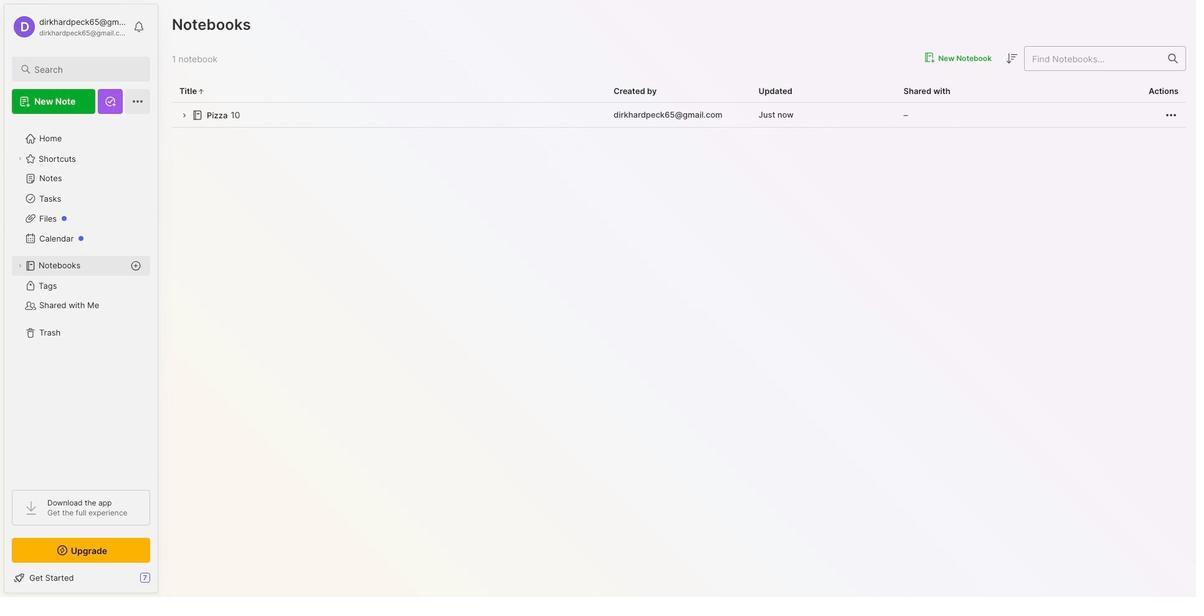 Task type: describe. For each thing, give the bounding box(es) containing it.
main element
[[0, 0, 162, 598]]

tree inside main 'element'
[[4, 122, 158, 479]]

Sort field
[[1004, 51, 1019, 66]]

Find Notebooks… text field
[[1025, 48, 1161, 69]]

expand notebooks image
[[16, 262, 24, 270]]



Task type: vqa. For each thing, say whether or not it's contained in the screenshot.
search box
yes



Task type: locate. For each thing, give the bounding box(es) containing it.
click to collapse image
[[157, 574, 167, 589]]

tree
[[4, 122, 158, 479]]

Help and Learning task checklist field
[[4, 568, 158, 588]]

row
[[172, 103, 1186, 128]]

More actions field
[[1164, 107, 1179, 122]]

Account field
[[12, 14, 127, 39]]

arrow image
[[179, 111, 189, 120]]

none search field inside main 'element'
[[34, 62, 139, 77]]

more actions image
[[1164, 108, 1179, 122]]

sort options image
[[1004, 51, 1019, 66]]

None search field
[[34, 62, 139, 77]]

Search text field
[[34, 64, 139, 75]]



